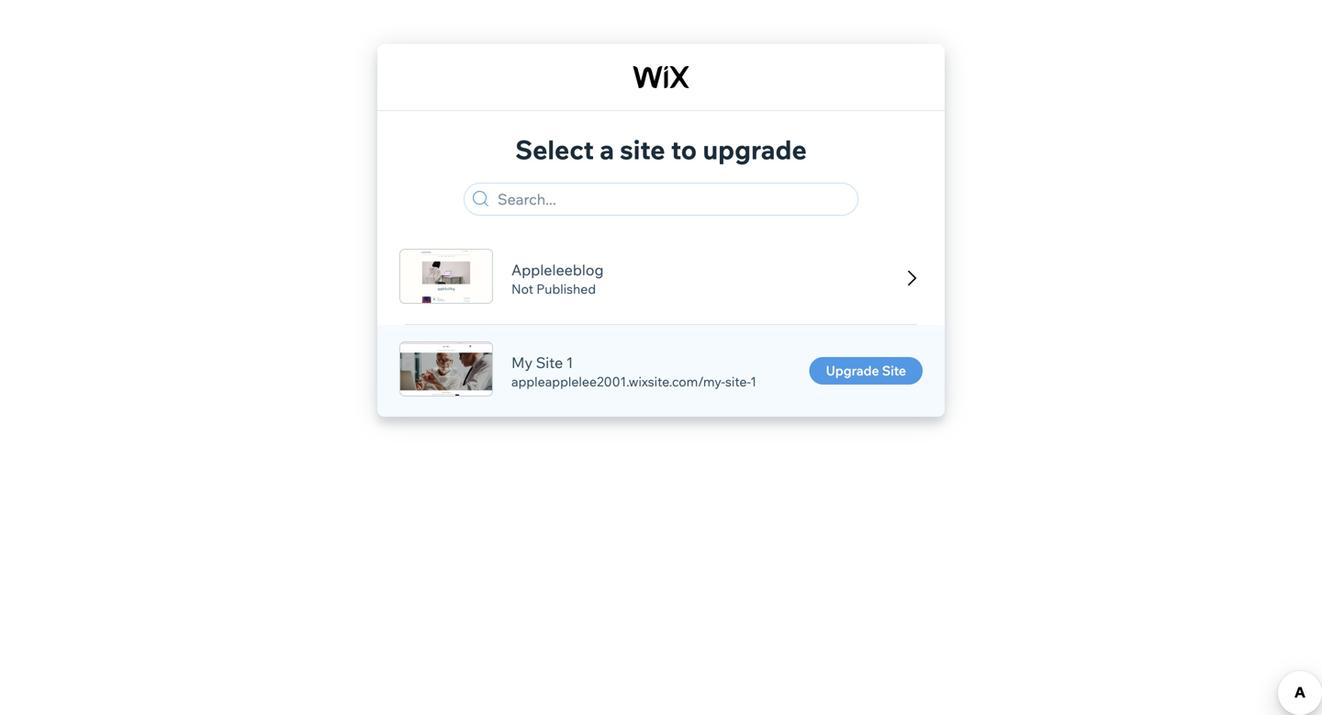 Task type: describe. For each thing, give the bounding box(es) containing it.
a
[[600, 134, 614, 166]]

to
[[671, 134, 697, 166]]

appleleeblog not published
[[511, 261, 604, 297]]

site for my
[[536, 354, 563, 372]]

upgrade
[[826, 363, 879, 379]]

published
[[536, 281, 596, 297]]

upgrade site button
[[810, 357, 923, 385]]

appleapplelee2001.wixsite.com/my-
[[511, 374, 725, 390]]

site
[[620, 134, 665, 166]]

upgrade site
[[826, 363, 906, 379]]

site-
[[725, 374, 751, 390]]

upgrade
[[703, 134, 807, 166]]

appleleeblog
[[511, 261, 604, 279]]

select a site to upgrade
[[515, 134, 807, 166]]



Task type: vqa. For each thing, say whether or not it's contained in the screenshot.
"to"
yes



Task type: locate. For each thing, give the bounding box(es) containing it.
Search... field
[[492, 184, 852, 215]]

my site 1 appleapplelee2001.wixsite.com/my-site-1
[[511, 354, 757, 390]]

1
[[566, 354, 573, 372], [751, 374, 757, 390]]

select
[[515, 134, 594, 166]]

site right upgrade
[[882, 363, 906, 379]]

0 vertical spatial 1
[[566, 354, 573, 372]]

site
[[536, 354, 563, 372], [882, 363, 906, 379]]

0 horizontal spatial 1
[[566, 354, 573, 372]]

1 vertical spatial 1
[[751, 374, 757, 390]]

site inside upgrade site button
[[882, 363, 906, 379]]

1 horizontal spatial 1
[[751, 374, 757, 390]]

site right my
[[536, 354, 563, 372]]

0 horizontal spatial site
[[536, 354, 563, 372]]

1 horizontal spatial site
[[882, 363, 906, 379]]

my
[[511, 354, 533, 372]]

site for upgrade
[[882, 363, 906, 379]]

site inside the my site 1 appleapplelee2001.wixsite.com/my-site-1
[[536, 354, 563, 372]]

not
[[511, 281, 534, 297]]



